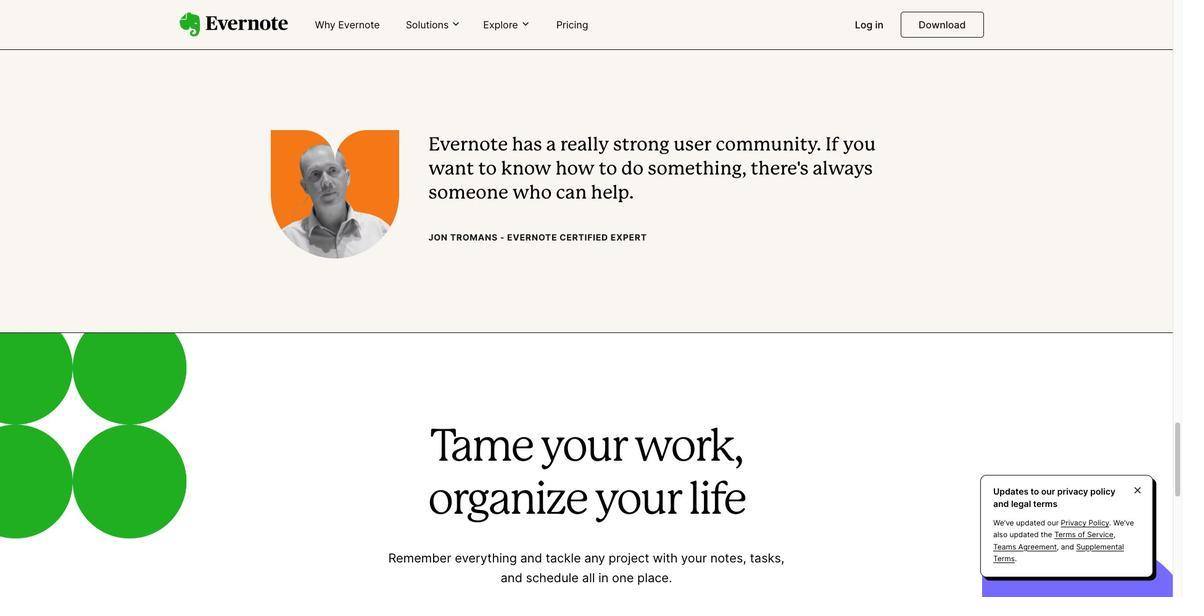 Task type: locate. For each thing, give the bounding box(es) containing it.
1 vertical spatial in
[[599, 571, 609, 586]]

want
[[429, 161, 474, 179]]

evernote logo image
[[179, 12, 288, 37]]

can
[[556, 185, 587, 203]]

2 vertical spatial your
[[682, 551, 707, 566]]

. down the teams agreement link
[[1015, 554, 1017, 563]]

why
[[315, 19, 336, 31]]

in right log
[[876, 19, 884, 31]]

terms
[[1055, 531, 1076, 540], [994, 554, 1015, 563]]

our up the
[[1048, 519, 1059, 528]]

0 horizontal spatial in
[[599, 571, 609, 586]]

1 horizontal spatial .
[[1110, 519, 1112, 528]]

0 vertical spatial terms
[[1055, 531, 1076, 540]]

supplemental terms
[[994, 542, 1125, 563]]

project
[[609, 551, 650, 566]]

evernote right -
[[507, 232, 557, 243]]

to up the someone
[[479, 161, 497, 179]]

in right all
[[599, 571, 609, 586]]

something,
[[648, 161, 747, 179]]

and
[[994, 499, 1010, 509], [1062, 542, 1075, 552], [521, 551, 543, 566], [501, 571, 523, 586]]

and down . we've also updated the
[[1062, 542, 1075, 552]]

2 horizontal spatial to
[[1031, 486, 1040, 497]]

jon expert image
[[271, 130, 399, 259]]

our up terms
[[1042, 486, 1056, 497]]

updated inside . we've also updated the
[[1010, 531, 1039, 540]]

and inside updates to our privacy policy and legal terms
[[994, 499, 1010, 509]]

updated up the
[[1017, 519, 1046, 528]]

0 horizontal spatial we've
[[994, 519, 1015, 528]]

policy
[[1091, 486, 1116, 497]]

to up help.
[[599, 161, 618, 179]]

tame
[[431, 428, 533, 470]]

and inside terms of service , teams agreement , and
[[1062, 542, 1075, 552]]

1 we've from the left
[[994, 519, 1015, 528]]

0 horizontal spatial to
[[479, 161, 497, 179]]

0 vertical spatial .
[[1110, 519, 1112, 528]]

1 horizontal spatial in
[[876, 19, 884, 31]]

who
[[513, 185, 552, 203]]

one
[[612, 571, 634, 586]]

evernote has a really strong user community. if you want to know how to do something, there's always someone who can help.
[[429, 137, 876, 203]]

1 vertical spatial evernote
[[429, 137, 508, 154]]

. for .
[[1015, 554, 1017, 563]]

why evernote link
[[308, 14, 387, 37]]

1 horizontal spatial we've
[[1114, 519, 1135, 528]]

teams agreement link
[[994, 542, 1057, 552]]

help.
[[591, 185, 634, 203]]

, up supplemental at the bottom of the page
[[1114, 531, 1116, 540]]

and down updates
[[994, 499, 1010, 509]]

in
[[876, 19, 884, 31], [599, 571, 609, 586]]

.
[[1110, 519, 1112, 528], [1015, 554, 1017, 563]]

evernote right why
[[338, 19, 380, 31]]

your inside remember everything and tackle any project with your notes, tasks, and schedule all in one place.
[[682, 551, 707, 566]]

our for privacy
[[1048, 519, 1059, 528]]

. up 'service'
[[1110, 519, 1112, 528]]

1 vertical spatial updated
[[1010, 531, 1039, 540]]

evernote up want
[[429, 137, 508, 154]]

0 horizontal spatial ,
[[1057, 542, 1060, 552]]

our inside updates to our privacy policy and legal terms
[[1042, 486, 1056, 497]]

, down . we've also updated the
[[1057, 542, 1060, 552]]

updated
[[1017, 519, 1046, 528], [1010, 531, 1039, 540]]

1 horizontal spatial ,
[[1114, 531, 1116, 540]]

work,
[[634, 428, 743, 470]]

policy
[[1089, 519, 1110, 528]]

we've up 'also'
[[994, 519, 1015, 528]]

terms inside terms of service , teams agreement , and
[[1055, 531, 1076, 540]]

0 vertical spatial our
[[1042, 486, 1056, 497]]

with
[[653, 551, 678, 566]]

to
[[479, 161, 497, 179], [599, 161, 618, 179], [1031, 486, 1040, 497]]

evernote inside evernote has a really strong user community. if you want to know how to do something, there's always someone who can help.
[[429, 137, 508, 154]]

tackle
[[546, 551, 581, 566]]

to up terms
[[1031, 486, 1040, 497]]

1 vertical spatial terms
[[994, 554, 1015, 563]]

remember everything and tackle any project with your notes, tasks, and schedule all in one place.
[[389, 551, 785, 586]]

terms down the "teams"
[[994, 554, 1015, 563]]

,
[[1114, 531, 1116, 540], [1057, 542, 1060, 552]]

remember
[[389, 551, 452, 566]]

0 vertical spatial ,
[[1114, 531, 1116, 540]]

there's
[[751, 161, 809, 179]]

updated up the teams agreement link
[[1010, 531, 1039, 540]]

any
[[585, 551, 605, 566]]

you
[[844, 137, 876, 154]]

0 horizontal spatial .
[[1015, 554, 1017, 563]]

. for . we've also updated the
[[1110, 519, 1112, 528]]

jon
[[429, 232, 448, 243]]

do
[[622, 161, 644, 179]]

1 horizontal spatial terms
[[1055, 531, 1076, 540]]

all
[[582, 571, 595, 586]]

really
[[560, 137, 609, 154]]

tasks,
[[750, 551, 785, 566]]

1 vertical spatial our
[[1048, 519, 1059, 528]]

1 horizontal spatial to
[[599, 161, 618, 179]]

. inside . we've also updated the
[[1110, 519, 1112, 528]]

we've right the 'policy'
[[1114, 519, 1135, 528]]

1 vertical spatial .
[[1015, 554, 1017, 563]]

download link
[[901, 12, 984, 38]]

1 vertical spatial ,
[[1057, 542, 1060, 552]]

of
[[1079, 531, 1086, 540]]

evernote
[[338, 19, 380, 31], [429, 137, 508, 154], [507, 232, 557, 243]]

0 horizontal spatial terms
[[994, 554, 1015, 563]]

your
[[541, 428, 627, 470], [595, 481, 681, 523], [682, 551, 707, 566]]

know
[[501, 161, 552, 179]]

log in link
[[848, 14, 891, 37]]

terms down privacy at right bottom
[[1055, 531, 1076, 540]]

why evernote
[[315, 19, 380, 31]]

0 vertical spatial in
[[876, 19, 884, 31]]

we've
[[994, 519, 1015, 528], [1114, 519, 1135, 528]]

schedule
[[526, 571, 579, 586]]

our
[[1042, 486, 1056, 497], [1048, 519, 1059, 528]]

2 we've from the left
[[1114, 519, 1135, 528]]

0 vertical spatial your
[[541, 428, 627, 470]]



Task type: describe. For each thing, give the bounding box(es) containing it.
organize
[[428, 481, 587, 523]]

in inside remember everything and tackle any project with your notes, tasks, and schedule all in one place.
[[599, 571, 609, 586]]

jon tromans - evernote certified expert
[[429, 232, 647, 243]]

strong
[[613, 137, 670, 154]]

teams
[[994, 542, 1017, 552]]

to inside updates to our privacy policy and legal terms
[[1031, 486, 1040, 497]]

the
[[1041, 531, 1053, 540]]

2 vertical spatial evernote
[[507, 232, 557, 243]]

notes,
[[711, 551, 747, 566]]

terms
[[1034, 499, 1058, 509]]

a
[[547, 137, 556, 154]]

and up 'schedule'
[[521, 551, 543, 566]]

agreement
[[1019, 542, 1057, 552]]

terms of service , teams agreement , and
[[994, 531, 1116, 552]]

expert
[[611, 232, 647, 243]]

privacy
[[1061, 519, 1087, 528]]

log in
[[855, 19, 884, 31]]

log
[[855, 19, 873, 31]]

tame your work, organize your life
[[428, 428, 745, 523]]

life
[[689, 481, 745, 523]]

-
[[500, 232, 505, 243]]

also
[[994, 531, 1008, 540]]

someone
[[429, 185, 509, 203]]

has
[[512, 137, 542, 154]]

explore
[[484, 18, 518, 31]]

community.
[[716, 137, 822, 154]]

0 vertical spatial evernote
[[338, 19, 380, 31]]

solutions
[[406, 18, 449, 31]]

how
[[556, 161, 595, 179]]

updates to our privacy policy and legal terms
[[994, 486, 1116, 509]]

user
[[674, 137, 712, 154]]

1 vertical spatial your
[[595, 481, 681, 523]]

service
[[1088, 531, 1114, 540]]

pricing link
[[549, 14, 596, 37]]

download
[[919, 19, 966, 31]]

certified
[[560, 232, 609, 243]]

tromans
[[450, 232, 498, 243]]

and down everything
[[501, 571, 523, 586]]

always
[[813, 161, 873, 179]]

terms of service link
[[1055, 531, 1114, 540]]

we've updated our privacy policy
[[994, 519, 1110, 528]]

updates
[[994, 486, 1029, 497]]

everything
[[455, 551, 517, 566]]

0 vertical spatial updated
[[1017, 519, 1046, 528]]

we've inside . we've also updated the
[[1114, 519, 1135, 528]]

place.
[[638, 571, 673, 586]]

our for privacy
[[1042, 486, 1056, 497]]

privacy
[[1058, 486, 1089, 497]]

explore button
[[480, 18, 534, 32]]

privacy policy link
[[1061, 519, 1110, 528]]

solutions button
[[402, 18, 465, 32]]

terms inside the supplemental terms
[[994, 554, 1015, 563]]

. we've also updated the
[[994, 519, 1135, 540]]

supplemental terms link
[[994, 542, 1125, 563]]

supplemental
[[1077, 542, 1125, 552]]

if
[[826, 137, 839, 154]]

pricing
[[557, 19, 589, 31]]

legal
[[1012, 499, 1032, 509]]



Task type: vqa. For each thing, say whether or not it's contained in the screenshot.
the left get
no



